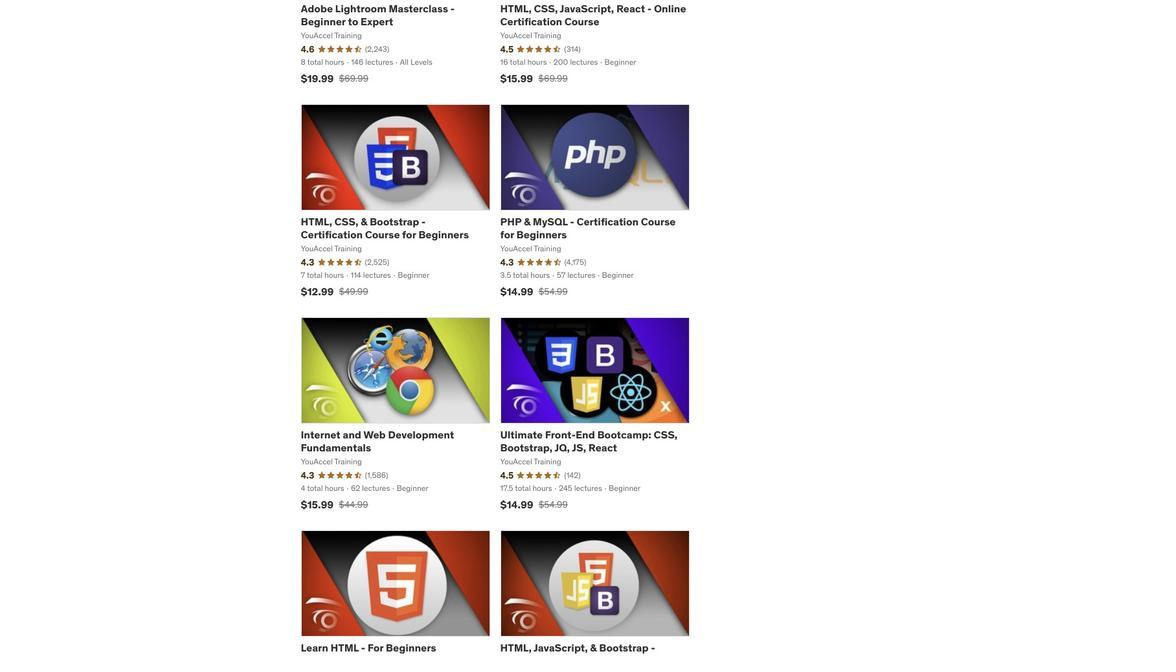Task type: locate. For each thing, give the bounding box(es) containing it.
online
[[654, 2, 686, 15]]

$69.99
[[339, 73, 369, 84], [538, 73, 568, 84]]

youaccel inside php & mysql - certification course for beginners youaccel training
[[500, 243, 532, 253]]

beginner right 114 lectures
[[398, 270, 430, 280]]

lectures for expert
[[365, 57, 393, 67]]

total right 16
[[510, 57, 526, 67]]

0 horizontal spatial css,
[[335, 215, 359, 228]]

142 reviews element
[[564, 470, 581, 481]]

css, right bootcamp:
[[654, 428, 678, 441]]

62 lectures
[[351, 483, 390, 493]]

$14.99 for ultimate front-end bootcamp: css, bootstrap, jq, js, react
[[500, 498, 534, 511]]

hours up $15.99 $69.99
[[528, 57, 547, 67]]

react inside ultimate front-end bootcamp: css, bootstrap, jq, js, react youaccel training
[[589, 441, 617, 454]]

17.5 total hours
[[500, 483, 552, 493]]

$69.99 down 200
[[538, 73, 568, 84]]

html, css, & bootstrap - certification course for beginners youaccel training
[[301, 215, 469, 253]]

training up 200
[[534, 30, 561, 40]]

react
[[617, 2, 645, 15], [589, 441, 617, 454]]

css,
[[534, 2, 558, 15], [335, 215, 359, 228], [654, 428, 678, 441]]

adobe lightroom masterclass - beginner to expert link
[[301, 2, 455, 28]]

beginner inside adobe lightroom masterclass - beginner to expert youaccel training
[[301, 15, 346, 28]]

lectures for for
[[568, 270, 596, 280]]

4.3 for php & mysql - certification course for beginners
[[500, 256, 514, 268]]

course inside the html, css, javascript, react - online certification course youaccel training
[[565, 15, 600, 28]]

training
[[334, 30, 362, 40], [534, 30, 561, 40], [334, 243, 362, 253], [534, 243, 561, 253], [334, 457, 362, 466], [534, 457, 561, 466]]

bootstrap inside html, css, & bootstrap - certification course for beginners youaccel training
[[370, 215, 419, 228]]

$54.99 down 245
[[539, 499, 568, 511]]

1 horizontal spatial $69.99
[[538, 73, 568, 84]]

certification inside the html, css, javascript, react - online certification course youaccel training
[[500, 15, 562, 28]]

$14.99 $54.99 down 3.5 total hours
[[500, 285, 568, 298]]

all levels
[[400, 57, 433, 67]]

1 vertical spatial react
[[589, 441, 617, 454]]

beginner for html, css, javascript, react - online certification course
[[605, 57, 637, 67]]

$14.99 $54.99
[[500, 285, 568, 298], [500, 498, 568, 511]]

4.3
[[301, 256, 314, 268], [500, 256, 514, 268], [301, 469, 314, 481]]

lectures
[[365, 57, 393, 67], [570, 57, 598, 67], [363, 270, 391, 280], [568, 270, 596, 280], [362, 483, 390, 493], [574, 483, 602, 493]]

html,
[[500, 2, 532, 15], [301, 215, 332, 228], [500, 642, 532, 655]]

javascript, inside the html, css, javascript, react - online certification course youaccel training
[[560, 2, 614, 15]]

1 4.5 from the top
[[500, 43, 514, 55]]

$14.99 down 17.5 total hours
[[500, 498, 534, 511]]

html
[[331, 642, 359, 655]]

and
[[343, 428, 361, 441]]

hours left 245
[[533, 483, 552, 493]]

hours up $15.99 $44.99
[[325, 483, 344, 493]]

8
[[301, 57, 306, 67]]

$14.99 $54.99 for for
[[500, 285, 568, 298]]

1 vertical spatial $14.99
[[500, 498, 534, 511]]

4.3 up 4
[[301, 469, 314, 481]]

0 horizontal spatial $15.99
[[301, 498, 334, 511]]

bootstrap
[[370, 215, 419, 228], [599, 642, 649, 655]]

(2,525)
[[365, 257, 389, 267]]

146 lectures
[[351, 57, 393, 67]]

total for html, css, & bootstrap - certification course for beginners
[[307, 270, 323, 280]]

css, for javascript,
[[534, 2, 558, 15]]

php & mysql - certification course for beginners link
[[500, 215, 676, 241]]

lectures for certification
[[570, 57, 598, 67]]

course inside html, css, & bootstrap - certification course for beginners youaccel training
[[365, 228, 400, 241]]

training up the 114 at the left
[[334, 243, 362, 253]]

0 horizontal spatial bootstrap
[[370, 215, 419, 228]]

7 total hours
[[301, 270, 344, 280]]

html, for html, css, javascript, react - online certification course
[[500, 2, 532, 15]]

total
[[307, 57, 323, 67], [510, 57, 526, 67], [307, 270, 323, 280], [513, 270, 529, 280], [307, 483, 323, 493], [515, 483, 531, 493]]

&
[[361, 215, 368, 228], [524, 215, 531, 228], [590, 642, 597, 655]]

beginner right '245 lectures'
[[609, 483, 641, 493]]

$19.99
[[301, 72, 334, 85]]

1 $14.99 from the top
[[500, 285, 534, 298]]

training inside adobe lightroom masterclass - beginner to expert youaccel training
[[334, 30, 362, 40]]

114
[[351, 270, 361, 280]]

training down mysql
[[534, 243, 561, 253]]

course inside html, javascript, & bootstrap - certification course
[[565, 654, 600, 656]]

1 vertical spatial $54.99
[[539, 499, 568, 511]]

hours left 57
[[531, 270, 550, 280]]

1 vertical spatial javascript,
[[534, 642, 588, 655]]

total for php & mysql - certification course for beginners
[[513, 270, 529, 280]]

youaccel inside ultimate front-end bootcamp: css, bootstrap, jq, js, react youaccel training
[[500, 457, 532, 466]]

front-
[[545, 428, 576, 441]]

ultimate front-end bootcamp: css, bootstrap, jq, js, react youaccel training
[[500, 428, 678, 466]]

hours for training
[[325, 483, 344, 493]]

for
[[402, 228, 416, 241], [500, 228, 514, 241]]

react left online
[[617, 2, 645, 15]]

0 vertical spatial bootstrap
[[370, 215, 419, 228]]

4.5 up 16
[[500, 43, 514, 55]]

youaccel inside html, css, & bootstrap - certification course for beginners youaccel training
[[301, 243, 333, 253]]

youaccel down php on the left top of page
[[500, 243, 532, 253]]

4.3 for internet and web development fundamentals
[[301, 469, 314, 481]]

css, for &
[[335, 215, 359, 228]]

youaccel down fundamentals
[[301, 457, 333, 466]]

beginner right 57 lectures
[[602, 270, 634, 280]]

youaccel up '4.6'
[[301, 30, 333, 40]]

css, up 200
[[534, 2, 558, 15]]

2 horizontal spatial css,
[[654, 428, 678, 441]]

css, inside the html, css, javascript, react - online certification course youaccel training
[[534, 2, 558, 15]]

training down to
[[334, 30, 362, 40]]

1 horizontal spatial css,
[[534, 2, 558, 15]]

1 vertical spatial css,
[[335, 215, 359, 228]]

course
[[565, 15, 600, 28], [641, 215, 676, 228], [365, 228, 400, 241], [565, 654, 600, 656]]

total right 4
[[307, 483, 323, 493]]

youaccel down bootstrap,
[[500, 457, 532, 466]]

57 lectures
[[557, 270, 596, 280]]

0 vertical spatial $54.99
[[539, 286, 568, 297]]

4.3 up 7
[[301, 256, 314, 268]]

0 vertical spatial html,
[[500, 2, 532, 15]]

beginner right 200 lectures
[[605, 57, 637, 67]]

(142)
[[564, 470, 581, 480]]

2 for from the left
[[500, 228, 514, 241]]

certification
[[500, 15, 562, 28], [577, 215, 639, 228], [301, 228, 363, 241], [500, 654, 562, 656]]

bootstrap for css,
[[370, 215, 419, 228]]

1 vertical spatial $14.99 $54.99
[[500, 498, 568, 511]]

- inside html, css, & bootstrap - certification course for beginners youaccel training
[[422, 215, 426, 228]]

16 total hours
[[500, 57, 547, 67]]

1 $54.99 from the top
[[539, 286, 568, 297]]

to
[[348, 15, 358, 28]]

php & mysql - certification course for beginners youaccel training
[[500, 215, 676, 253]]

4.3 up 3.5
[[500, 256, 514, 268]]

1 $69.99 from the left
[[339, 73, 369, 84]]

$15.99 down 16 total hours
[[500, 72, 533, 85]]

certification inside html, css, & bootstrap - certification course for beginners youaccel training
[[301, 228, 363, 241]]

youaccel up '7 total hours'
[[301, 243, 333, 253]]

16
[[500, 57, 508, 67]]

lectures down 1586 reviews element
[[362, 483, 390, 493]]

& inside html, javascript, & bootstrap - certification course
[[590, 642, 597, 655]]

-
[[451, 2, 455, 15], [648, 2, 652, 15], [422, 215, 426, 228], [570, 215, 575, 228], [361, 642, 365, 655], [651, 642, 655, 655]]

learn html - for beginners
[[301, 642, 436, 655]]

lectures down 4175 reviews element
[[568, 270, 596, 280]]

1 vertical spatial 4.5
[[500, 469, 514, 481]]

$69.99 down 146
[[339, 73, 369, 84]]

0 vertical spatial $14.99 $54.99
[[500, 285, 568, 298]]

2 $14.99 from the top
[[500, 498, 534, 511]]

1 horizontal spatial $15.99
[[500, 72, 533, 85]]

0 vertical spatial 4.5
[[500, 43, 514, 55]]

1 horizontal spatial bootstrap
[[599, 642, 649, 655]]

$69.99 inside $19.99 $69.99
[[339, 73, 369, 84]]

certification inside php & mysql - certification course for beginners youaccel training
[[577, 215, 639, 228]]

245
[[559, 483, 572, 493]]

training down jq,
[[534, 457, 561, 466]]

beginner
[[301, 15, 346, 28], [605, 57, 637, 67], [398, 270, 430, 280], [602, 270, 634, 280], [397, 483, 429, 493], [609, 483, 641, 493]]

html, inside the html, css, javascript, react - online certification course youaccel training
[[500, 2, 532, 15]]

2 vertical spatial html,
[[500, 642, 532, 655]]

beginner left to
[[301, 15, 346, 28]]

4.5 for html, css, javascript, react - online certification course
[[500, 43, 514, 55]]

hours up $19.99 $69.99
[[325, 57, 345, 67]]

lectures down 2525 reviews element
[[363, 270, 391, 280]]

0 vertical spatial $15.99
[[500, 72, 533, 85]]

html, for html, css, & bootstrap - certification course for beginners
[[301, 215, 332, 228]]

0 vertical spatial css,
[[534, 2, 558, 15]]

lectures for training
[[362, 483, 390, 493]]

1 for from the left
[[402, 228, 416, 241]]

jq,
[[555, 441, 570, 454]]

0 vertical spatial react
[[617, 2, 645, 15]]

4.5 up 17.5
[[500, 469, 514, 481]]

1 horizontal spatial &
[[524, 215, 531, 228]]

learn html - for beginners link
[[301, 642, 436, 655]]

200 lectures
[[554, 57, 598, 67]]

total right 3.5
[[513, 270, 529, 280]]

$54.99 for js,
[[539, 499, 568, 511]]

mysql
[[533, 215, 568, 228]]

0 vertical spatial $14.99
[[500, 285, 534, 298]]

1 $14.99 $54.99 from the top
[[500, 285, 568, 298]]

youaccel up 16 total hours
[[500, 30, 532, 40]]

react right the js,
[[589, 441, 617, 454]]

lectures down 314 reviews element
[[570, 57, 598, 67]]

adobe lightroom masterclass - beginner to expert youaccel training
[[301, 2, 455, 40]]

2 $54.99 from the top
[[539, 499, 568, 511]]

$19.99 $69.99
[[301, 72, 369, 85]]

css, up the 114 at the left
[[335, 215, 359, 228]]

$15.99 down 4 total hours
[[301, 498, 334, 511]]

css, inside html, css, & bootstrap - certification course for beginners youaccel training
[[335, 215, 359, 228]]

bootstrap,
[[500, 441, 553, 454]]

146
[[351, 57, 364, 67]]

beginner right 62 lectures at the left bottom of page
[[397, 483, 429, 493]]

$69.99 inside $15.99 $69.99
[[538, 73, 568, 84]]

0 horizontal spatial for
[[402, 228, 416, 241]]

youaccel
[[301, 30, 333, 40], [500, 30, 532, 40], [301, 243, 333, 253], [500, 243, 532, 253], [301, 457, 333, 466], [500, 457, 532, 466]]

4.3 for html, css, & bootstrap - certification course for beginners
[[301, 256, 314, 268]]

bootstrap inside html, javascript, & bootstrap - certification course
[[599, 642, 649, 655]]

$14.99 down 3.5 total hours
[[500, 285, 534, 298]]

total right 8
[[307, 57, 323, 67]]

0 horizontal spatial $69.99
[[339, 73, 369, 84]]

0 vertical spatial javascript,
[[560, 2, 614, 15]]

training inside php & mysql - certification course for beginners youaccel training
[[534, 243, 561, 253]]

2 vertical spatial css,
[[654, 428, 678, 441]]

2 horizontal spatial &
[[590, 642, 597, 655]]

training down fundamentals
[[334, 457, 362, 466]]

lectures for course
[[363, 270, 391, 280]]

training inside html, css, & bootstrap - certification course for beginners youaccel training
[[334, 243, 362, 253]]

245 lectures
[[559, 483, 602, 493]]

0 horizontal spatial &
[[361, 215, 368, 228]]

masterclass
[[389, 2, 448, 15]]

1 vertical spatial $15.99
[[301, 498, 334, 511]]

lectures down 142 reviews element
[[574, 483, 602, 493]]

$14.99 for php & mysql - certification course for beginners
[[500, 285, 534, 298]]

beginner for ultimate front-end bootcamp: css, bootstrap, jq, js, react
[[609, 483, 641, 493]]

2 $69.99 from the left
[[538, 73, 568, 84]]

1 vertical spatial html,
[[301, 215, 332, 228]]

1 horizontal spatial for
[[500, 228, 514, 241]]

$54.99
[[539, 286, 568, 297], [539, 499, 568, 511]]

html, inside html, css, & bootstrap - certification course for beginners youaccel training
[[301, 215, 332, 228]]

$54.99 down 57
[[539, 286, 568, 297]]

hours up $12.99 $49.99
[[325, 270, 344, 280]]

lectures down 2243 reviews element
[[365, 57, 393, 67]]

& inside html, css, & bootstrap - certification course for beginners youaccel training
[[361, 215, 368, 228]]

beginners
[[419, 228, 469, 241], [517, 228, 567, 241], [386, 642, 436, 655]]

beginner for html, css, & bootstrap - certification course for beginners
[[398, 270, 430, 280]]

3.5
[[500, 270, 511, 280]]

javascript,
[[560, 2, 614, 15], [534, 642, 588, 655]]

$14.99 $54.99 down 17.5 total hours
[[500, 498, 568, 511]]

2 4.5 from the top
[[500, 469, 514, 481]]

total right 17.5
[[515, 483, 531, 493]]

total right 7
[[307, 270, 323, 280]]

$14.99
[[500, 285, 534, 298], [500, 498, 534, 511]]

hours
[[325, 57, 345, 67], [528, 57, 547, 67], [325, 270, 344, 280], [531, 270, 550, 280], [325, 483, 344, 493], [533, 483, 552, 493]]

& for css,
[[361, 215, 368, 228]]

$15.99 $44.99
[[301, 498, 368, 511]]

4.5
[[500, 43, 514, 55], [500, 469, 514, 481]]

2 $14.99 $54.99 from the top
[[500, 498, 568, 511]]

2243 reviews element
[[365, 44, 389, 55]]

training inside the html, css, javascript, react - online certification course youaccel training
[[534, 30, 561, 40]]

1 vertical spatial bootstrap
[[599, 642, 649, 655]]

17.5
[[500, 483, 513, 493]]



Task type: describe. For each thing, give the bounding box(es) containing it.
beginners inside php & mysql - certification course for beginners youaccel training
[[517, 228, 567, 241]]

for inside php & mysql - certification course for beginners youaccel training
[[500, 228, 514, 241]]

8 total hours
[[301, 57, 345, 67]]

$12.99 $49.99
[[301, 285, 368, 298]]

$69.99 for $15.99
[[538, 73, 568, 84]]

total for internet and web development fundamentals
[[307, 483, 323, 493]]

- inside the html, css, javascript, react - online certification course youaccel training
[[648, 2, 652, 15]]

7
[[301, 270, 305, 280]]

4 total hours
[[301, 483, 344, 493]]

& inside php & mysql - certification course for beginners youaccel training
[[524, 215, 531, 228]]

- inside html, javascript, & bootstrap - certification course
[[651, 642, 655, 655]]

2525 reviews element
[[365, 257, 389, 268]]

hours for jq,
[[533, 483, 552, 493]]

for inside html, css, & bootstrap - certification course for beginners youaccel training
[[402, 228, 416, 241]]

bootcamp:
[[598, 428, 652, 441]]

& for javascript,
[[590, 642, 597, 655]]

4
[[301, 483, 305, 493]]

hours for expert
[[325, 57, 345, 67]]

57
[[557, 270, 566, 280]]

(2,243)
[[365, 44, 389, 53]]

internet and web development fundamentals link
[[301, 428, 454, 454]]

62
[[351, 483, 360, 493]]

$69.99 for $19.99
[[339, 73, 369, 84]]

expert
[[361, 15, 393, 28]]

course inside php & mysql - certification course for beginners youaccel training
[[641, 215, 676, 228]]

js,
[[572, 441, 586, 454]]

lightroom
[[335, 2, 387, 15]]

ultimate
[[500, 428, 543, 441]]

4175 reviews element
[[565, 257, 586, 268]]

$15.99 $69.99
[[500, 72, 568, 85]]

total for html, css, javascript, react - online certification course
[[510, 57, 526, 67]]

$12.99
[[301, 285, 334, 298]]

(1,586)
[[365, 470, 388, 480]]

- inside adobe lightroom masterclass - beginner to expert youaccel training
[[451, 2, 455, 15]]

hours for for
[[531, 270, 550, 280]]

(4,175)
[[565, 257, 586, 267]]

learn
[[301, 642, 328, 655]]

beginner for php & mysql - certification course for beginners
[[602, 270, 634, 280]]

for
[[368, 642, 384, 655]]

total for adobe lightroom masterclass - beginner to expert
[[307, 57, 323, 67]]

html, css, & bootstrap - certification course for beginners link
[[301, 215, 469, 241]]

beginners inside html, css, & bootstrap - certification course for beginners youaccel training
[[419, 228, 469, 241]]

development
[[388, 428, 454, 441]]

- inside php & mysql - certification course for beginners youaccel training
[[570, 215, 575, 228]]

$15.99 for training
[[301, 498, 334, 511]]

react inside the html, css, javascript, react - online certification course youaccel training
[[617, 2, 645, 15]]

bootstrap for javascript,
[[599, 642, 649, 655]]

$14.99 $54.99 for jq,
[[500, 498, 568, 511]]

$15.99 for certification
[[500, 72, 533, 85]]

html, css, javascript, react - online certification course link
[[500, 2, 686, 28]]

hours for certification
[[528, 57, 547, 67]]

css, inside ultimate front-end bootcamp: css, bootstrap, jq, js, react youaccel training
[[654, 428, 678, 441]]

html, javascript, & bootstrap - certification course link
[[500, 642, 655, 656]]

youaccel inside internet and web development fundamentals youaccel training
[[301, 457, 333, 466]]

$54.99 for beginners
[[539, 286, 568, 297]]

html, javascript, & bootstrap - certification course
[[500, 642, 655, 656]]

4.6
[[301, 43, 315, 55]]

html, css, javascript, react - online certification course youaccel training
[[500, 2, 686, 40]]

javascript, inside html, javascript, & bootstrap - certification course
[[534, 642, 588, 655]]

4.5 for ultimate front-end bootcamp: css, bootstrap, jq, js, react
[[500, 469, 514, 481]]

web
[[364, 428, 386, 441]]

training inside internet and web development fundamentals youaccel training
[[334, 457, 362, 466]]

314 reviews element
[[564, 44, 581, 55]]

certification inside html, javascript, & bootstrap - certification course
[[500, 654, 562, 656]]

adobe
[[301, 2, 333, 15]]

total for ultimate front-end bootcamp: css, bootstrap, jq, js, react
[[515, 483, 531, 493]]

internet
[[301, 428, 341, 441]]

all
[[400, 57, 409, 67]]

end
[[576, 428, 595, 441]]

(314)
[[564, 44, 581, 53]]

fundamentals
[[301, 441, 371, 454]]

beginner for internet and web development fundamentals
[[397, 483, 429, 493]]

html, inside html, javascript, & bootstrap - certification course
[[500, 642, 532, 655]]

$49.99
[[339, 286, 368, 297]]

$44.99
[[339, 499, 368, 511]]

114 lectures
[[351, 270, 391, 280]]

hours for course
[[325, 270, 344, 280]]

php
[[500, 215, 522, 228]]

youaccel inside the html, css, javascript, react - online certification course youaccel training
[[500, 30, 532, 40]]

3.5 total hours
[[500, 270, 550, 280]]

training inside ultimate front-end bootcamp: css, bootstrap, jq, js, react youaccel training
[[534, 457, 561, 466]]

internet and web development fundamentals youaccel training
[[301, 428, 454, 466]]

ultimate front-end bootcamp: css, bootstrap, jq, js, react link
[[500, 428, 678, 454]]

levels
[[411, 57, 433, 67]]

youaccel inside adobe lightroom masterclass - beginner to expert youaccel training
[[301, 30, 333, 40]]

200
[[554, 57, 568, 67]]

1586 reviews element
[[365, 470, 388, 481]]

lectures for jq,
[[574, 483, 602, 493]]



Task type: vqa. For each thing, say whether or not it's contained in the screenshot.
the bottom $14.99 $54.99
yes



